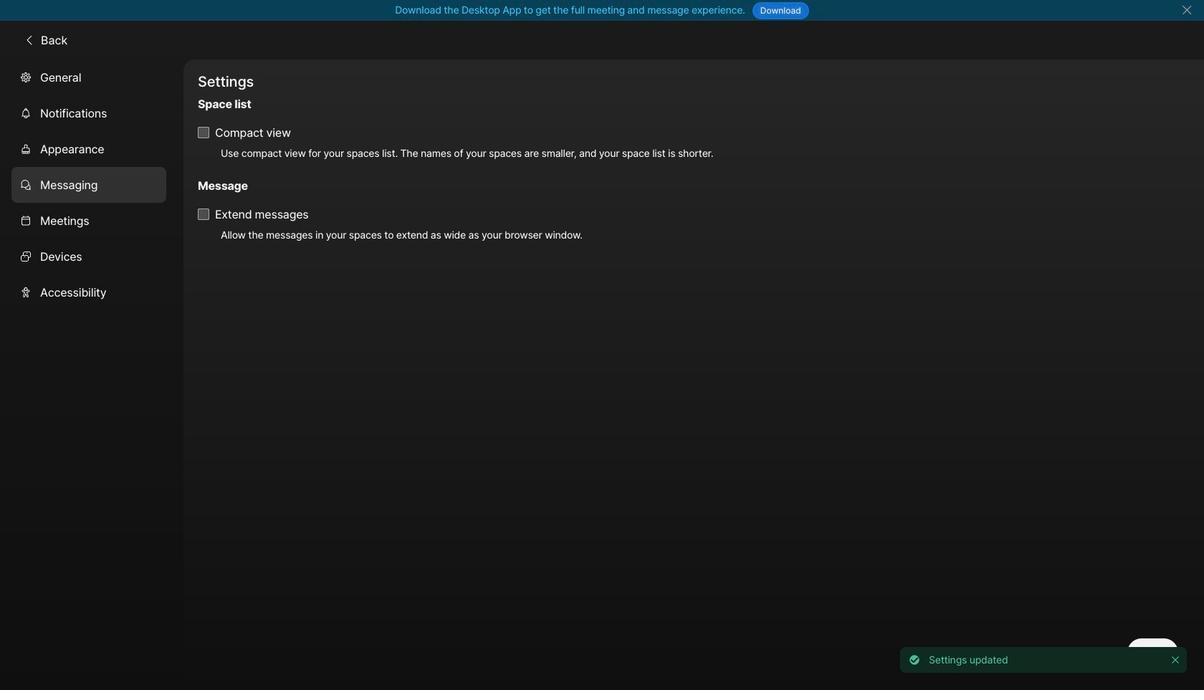 Task type: vqa. For each thing, say whether or not it's contained in the screenshot.
Write a message to Test Space element
no



Task type: locate. For each thing, give the bounding box(es) containing it.
alert
[[895, 642, 1193, 679]]

cancel_16 image
[[1182, 4, 1193, 16]]

messaging tab
[[11, 167, 166, 203]]

appearance tab
[[11, 131, 166, 167]]

settings navigation
[[0, 59, 184, 691]]



Task type: describe. For each thing, give the bounding box(es) containing it.
general tab
[[11, 59, 166, 95]]

accessibility tab
[[11, 274, 166, 310]]

notifications tab
[[11, 95, 166, 131]]

devices tab
[[11, 239, 166, 274]]

meetings tab
[[11, 203, 166, 239]]



